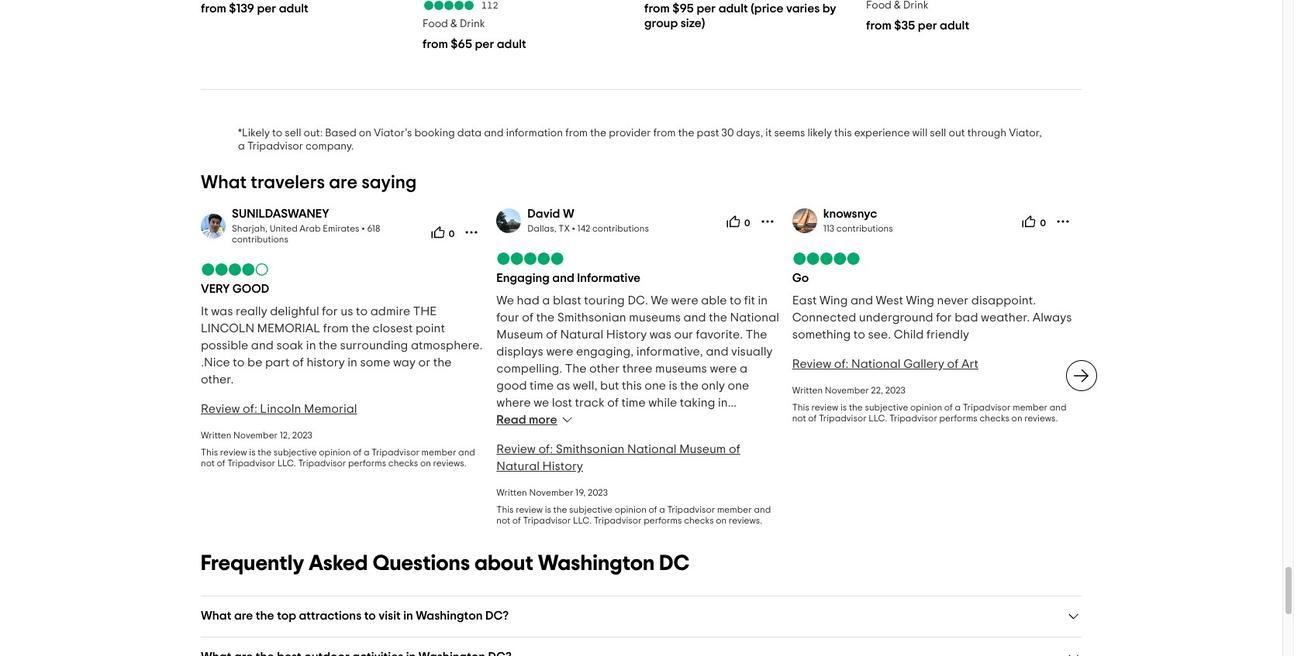 Task type: locate. For each thing, give the bounding box(es) containing it.
checks inside written november 22, 2023 this review is the subjective opinion of a tripadvisor member and not of tripadvisor llc. tripadvisor performs checks on reviews.
[[980, 414, 1010, 423]]

0 vertical spatial time
[[530, 380, 554, 392]]

checks inside written november 19, 2023 this review is the subjective opinion of a tripadvisor member and not of tripadvisor llc. tripadvisor performs checks on reviews.
[[684, 516, 714, 526]]

0 button for david
[[722, 209, 755, 234]]

travelers
[[251, 174, 325, 192]]

we up four
[[497, 295, 514, 307]]

5.0 of 5 bubbles image down '113'
[[792, 253, 861, 265]]

of: for national
[[834, 358, 849, 371]]

& up $35
[[894, 0, 901, 11]]

1 horizontal spatial are
[[329, 174, 357, 192]]

2023 inside written november 22, 2023 this review is the subjective opinion of a tripadvisor member and not of tripadvisor llc. tripadvisor performs checks on reviews.
[[885, 386, 906, 395]]

review up about
[[516, 506, 543, 515]]

what
[[201, 174, 247, 192], [201, 610, 231, 623]]

0 horizontal spatial performs
[[348, 459, 386, 468]]

very
[[201, 283, 230, 295]]

0 vertical spatial food & drink
[[866, 0, 929, 11]]

written inside written november 19, 2023 this review is the subjective opinion of a tripadvisor member and not of tripadvisor llc. tripadvisor performs checks on reviews.
[[497, 489, 527, 498]]

is inside written november 12, 2023 this review is the subjective opinion of a tripadvisor member and not of tripadvisor llc. tripadvisor performs checks on reviews.
[[249, 448, 256, 458]]

1 horizontal spatial were
[[671, 295, 698, 307]]

next image
[[1072, 367, 1091, 385]]

the inside written november 19, 2023 this review is the subjective opinion of a tripadvisor member and not of tripadvisor llc. tripadvisor performs checks on reviews.
[[553, 506, 567, 515]]

were left able
[[671, 295, 698, 307]]

subjective inside written november 12, 2023 this review is the subjective opinion of a tripadvisor member and not of tripadvisor llc. tripadvisor performs checks on reviews.
[[274, 448, 317, 458]]

not inside written november 22, 2023 this review is the subjective opinion of a tripadvisor member and not of tripadvisor llc. tripadvisor performs checks on reviews.
[[792, 414, 806, 423]]

1 vertical spatial museum
[[679, 444, 726, 456]]

per right $65
[[475, 38, 494, 50]]

open options menu image
[[1055, 214, 1071, 230], [464, 225, 480, 240]]

*likely
[[238, 128, 270, 139]]

0 horizontal spatial was
[[211, 306, 233, 318]]

0 for david
[[745, 218, 750, 228]]

on for review of: national gallery of art
[[1012, 414, 1023, 423]]

& up $65
[[451, 19, 458, 29]]

history up '19,' in the left of the page
[[543, 461, 583, 473]]

subjective for national
[[865, 403, 908, 413]]

1 vertical spatial opinion
[[319, 448, 351, 458]]

november inside written november 22, 2023 this review is the subjective opinion of a tripadvisor member and not of tripadvisor llc. tripadvisor performs checks on reviews.
[[825, 386, 869, 395]]

sharjah, united arab emirates
[[232, 224, 360, 233]]

2 horizontal spatial this
[[792, 403, 810, 413]]

1 vertical spatial member
[[422, 448, 456, 458]]

adult right $35
[[940, 19, 969, 32]]

dallas,
[[528, 224, 557, 233]]

review inside written november 19, 2023 this review is the subjective opinion of a tripadvisor member and not of tripadvisor llc. tripadvisor performs checks on reviews.
[[516, 506, 543, 515]]

and inside it was really delighful for us to admire the lincoln memorial from the closest point possible and  soak in the surrounding atmosphere. .nice to be part of history in some way or the other.
[[251, 340, 274, 352]]

what up sunildaswaney image
[[201, 174, 247, 192]]

1 vertical spatial &
[[451, 19, 458, 29]]

food & drink up $65
[[423, 19, 485, 29]]

review down something on the right bottom of page
[[792, 358, 832, 371]]

1 vertical spatial what
[[201, 610, 231, 623]]

for inside it was really delighful for us to admire the lincoln memorial from the closest point possible and  soak in the surrounding atmosphere. .nice to be part of history in some way or the other.
[[322, 306, 338, 318]]

2 horizontal spatial of:
[[834, 358, 849, 371]]

0 vertical spatial washington
[[538, 554, 655, 575]]

good
[[232, 283, 269, 295]]

performs inside written november 19, 2023 this review is the subjective opinion of a tripadvisor member and not of tripadvisor llc. tripadvisor performs checks on reviews.
[[644, 516, 682, 526]]

opinion inside written november 12, 2023 this review is the subjective opinion of a tripadvisor member and not of tripadvisor llc. tripadvisor performs checks on reviews.
[[319, 448, 351, 458]]

other.
[[201, 374, 234, 386]]

2023
[[885, 386, 906, 395], [292, 431, 312, 440], [588, 489, 608, 498]]

2 vertical spatial review
[[497, 444, 536, 456]]

2023 right '19,' in the left of the page
[[588, 489, 608, 498]]

0 horizontal spatial of:
[[243, 403, 257, 416]]

four
[[497, 312, 519, 324]]

2 one from the left
[[728, 380, 749, 392]]

1 vertical spatial smithsonian
[[556, 444, 625, 456]]

attractions
[[299, 610, 362, 623]]

review for review of: national gallery of art
[[792, 358, 832, 371]]

november inside written november 19, 2023 this review is the subjective opinion of a tripadvisor member and not of tripadvisor llc. tripadvisor performs checks on reviews.
[[529, 489, 573, 498]]

1 vertical spatial food
[[423, 19, 448, 29]]

2 we from the left
[[651, 295, 669, 307]]

llc. down '22,'
[[869, 414, 888, 423]]

checks inside written november 12, 2023 this review is the subjective opinion of a tripadvisor member and not of tripadvisor llc. tripadvisor performs checks on reviews.
[[388, 459, 418, 468]]

and inside written november 19, 2023 this review is the subjective opinion of a tripadvisor member and not of tripadvisor llc. tripadvisor performs checks on reviews.
[[754, 506, 771, 515]]

written down other.
[[201, 431, 231, 440]]

of: down something on the right bottom of page
[[834, 358, 849, 371]]

us
[[341, 306, 353, 318]]

contributions right 142
[[592, 224, 649, 233]]

to right '*likely'
[[272, 128, 283, 139]]

19,
[[575, 489, 586, 498]]

written inside written november 12, 2023 this review is the subjective opinion of a tripadvisor member and not of tripadvisor llc. tripadvisor performs checks on reviews.
[[201, 431, 231, 440]]

$65
[[451, 38, 472, 50]]

this for review of: lincoln memorial
[[201, 448, 218, 458]]

0 vertical spatial were
[[671, 295, 698, 307]]

the up visually
[[746, 329, 767, 341]]

we
[[534, 397, 549, 409]]

2023 right 12,
[[292, 431, 312, 440]]

knowsnyc link
[[823, 208, 877, 220]]

review down something on the right bottom of page
[[812, 403, 839, 413]]

1 horizontal spatial 2023
[[588, 489, 608, 498]]

sell left out:
[[285, 128, 301, 139]]

natural up engaging, at the left bottom of the page
[[560, 329, 604, 341]]

2 vertical spatial written
[[497, 489, 527, 498]]

1 vertical spatial of:
[[243, 403, 257, 416]]

0 button for knowsnyc
[[1018, 209, 1051, 234]]

opinion down the gallery
[[910, 403, 942, 413]]

open options menu image
[[760, 214, 775, 230]]

review for review of: national gallery of art
[[812, 403, 839, 413]]

museum
[[497, 329, 543, 341], [679, 444, 726, 456]]

5.0 of 5 bubbles image
[[497, 253, 565, 265], [792, 253, 861, 265]]

0 horizontal spatial subjective
[[274, 448, 317, 458]]

of: down the more
[[539, 444, 553, 456]]

for up the friendly
[[936, 312, 952, 324]]

contributions down sharjah,
[[232, 235, 288, 244]]

reviews. inside written november 12, 2023 this review is the subjective opinion of a tripadvisor member and not of tripadvisor llc. tripadvisor performs checks on reviews.
[[433, 459, 467, 468]]

lost
[[552, 397, 572, 409]]

what inside dropdown button
[[201, 610, 231, 623]]

was inside we had a blast touring dc.  we were able to fit in four of the smithsonian museums and the national museum of natural history was our favorite.  the displays were engaging, informative, and visually compelling.  the other three museums were a good time as well, but this one is the only one where we lost track of time while taking in everything.
[[650, 329, 672, 341]]

1 horizontal spatial history
[[606, 329, 647, 341]]

llc. down 12,
[[277, 459, 296, 468]]

contributions inside knowsnyc 113 contributions
[[837, 224, 893, 233]]

of: for lincoln
[[243, 403, 257, 416]]

frequently
[[201, 554, 304, 575]]

one right only
[[728, 380, 749, 392]]

this inside written november 12, 2023 this review is the subjective opinion of a tripadvisor member and not of tripadvisor llc. tripadvisor performs checks on reviews.
[[201, 448, 218, 458]]

0
[[745, 218, 750, 228], [1040, 218, 1046, 228], [449, 229, 455, 238]]

on inside written november 19, 2023 this review is the subjective opinion of a tripadvisor member and not of tripadvisor llc. tripadvisor performs checks on reviews.
[[716, 516, 727, 526]]

2 vertical spatial member
[[717, 506, 752, 515]]

asked
[[309, 554, 368, 575]]

lincoln
[[201, 323, 254, 335]]

washington inside what are the top attractions to visit in washington dc? dropdown button
[[416, 610, 483, 623]]

to left be
[[233, 357, 245, 369]]

in
[[758, 295, 768, 307], [306, 340, 316, 352], [348, 357, 358, 369], [718, 397, 728, 409], [403, 610, 413, 623]]

0 vertical spatial 2023
[[885, 386, 906, 395]]

1 horizontal spatial subjective
[[569, 506, 613, 515]]

drink up from $35 per adult at the top right of the page
[[903, 0, 929, 11]]

this for review of: national gallery of art
[[792, 403, 810, 413]]

this down other.
[[201, 448, 218, 458]]

1 what from the top
[[201, 174, 247, 192]]

performs down memorial
[[348, 459, 386, 468]]

0 vertical spatial the
[[746, 329, 767, 341]]

reviews. inside written november 22, 2023 this review is the subjective opinion of a tripadvisor member and not of tripadvisor llc. tripadvisor performs checks on reviews.
[[1025, 414, 1058, 423]]

are left top
[[234, 610, 253, 623]]

1 sell from the left
[[285, 128, 301, 139]]

engaging and informative link
[[497, 272, 641, 285]]

contributions inside 618 contributions
[[232, 235, 288, 244]]

this up about
[[497, 506, 514, 515]]

on inside written november 12, 2023 this review is the subjective opinion of a tripadvisor member and not of tripadvisor llc. tripadvisor performs checks on reviews.
[[420, 459, 431, 468]]

review inside written november 12, 2023 this review is the subjective opinion of a tripadvisor member and not of tripadvisor llc. tripadvisor performs checks on reviews.
[[220, 448, 247, 458]]

from right provider
[[653, 128, 676, 139]]

2023 for lincoln
[[292, 431, 312, 440]]

national inside the review of: smithsonian national museum of natural history
[[627, 444, 677, 456]]

engaging and informative
[[497, 272, 641, 285]]

are
[[329, 174, 357, 192], [234, 610, 253, 623]]

possible
[[201, 340, 248, 352]]

sell right will
[[930, 128, 946, 139]]

1 vertical spatial food & drink
[[423, 19, 485, 29]]

this inside we had a blast touring dc.  we were able to fit in four of the smithsonian museums and the national museum of natural history was our favorite.  the displays were engaging, informative, and visually compelling.  the other three museums were a good time as well, but this one is the only one where we lost track of time while taking in everything.
[[622, 380, 642, 392]]

0 vertical spatial national
[[730, 312, 779, 324]]

is inside written november 22, 2023 this review is the subjective opinion of a tripadvisor member and not of tripadvisor llc. tripadvisor performs checks on reviews.
[[841, 403, 847, 413]]

adult for from $35 per adult
[[940, 19, 969, 32]]

gallery
[[904, 358, 945, 371]]

adult left the (price
[[719, 2, 748, 15]]

wing up underground
[[906, 295, 934, 307]]

0 vertical spatial this
[[792, 403, 810, 413]]

1 horizontal spatial of:
[[539, 444, 553, 456]]

something
[[792, 329, 851, 341]]

museum inside we had a blast touring dc.  we were able to fit in four of the smithsonian museums and the national museum of natural history was our favorite.  the displays were engaging, informative, and visually compelling.  the other three museums were a good time as well, but this one is the only one where we lost track of time while taking in everything.
[[497, 329, 543, 341]]

bad
[[955, 312, 978, 324]]

2 horizontal spatial checks
[[980, 414, 1010, 423]]

member for it was really delighful for us to admire the lincoln memorial from the closest point possible and  soak in the surrounding atmosphere. .nice to be part of history in some way or the other.
[[422, 448, 456, 458]]

for inside east wing and west wing never disappoint. connected underground for bad weather. always something to see. child friendly
[[936, 312, 952, 324]]

1 5.0 of 5 bubbles image from the left
[[497, 253, 565, 265]]

2 horizontal spatial member
[[1013, 403, 1048, 413]]

review of: smithsonian national museum of natural history link
[[497, 444, 740, 473]]

1 vertical spatial subjective
[[274, 448, 317, 458]]

memorial
[[257, 323, 320, 335]]

subjective inside written november 19, 2023 this review is the subjective opinion of a tripadvisor member and not of tripadvisor llc. tripadvisor performs checks on reviews.
[[569, 506, 613, 515]]

this down three
[[622, 380, 642, 392]]

2023 for national
[[885, 386, 906, 395]]

0 horizontal spatial time
[[530, 380, 554, 392]]

disappoint.
[[972, 295, 1036, 307]]

0 vertical spatial review
[[792, 358, 832, 371]]

were
[[671, 295, 698, 307], [546, 346, 573, 358], [710, 363, 737, 375]]

natural
[[560, 329, 604, 341], [497, 461, 540, 473]]

washington down written november 19, 2023 this review is the subjective opinion of a tripadvisor member and not of tripadvisor llc. tripadvisor performs checks on reviews.
[[538, 554, 655, 575]]

opinion for gallery
[[910, 403, 942, 413]]

2 horizontal spatial review
[[812, 403, 839, 413]]

one up while
[[645, 380, 666, 392]]

review for review of: smithsonian national museum of natural history
[[497, 444, 536, 456]]

museums down dc. at the top
[[629, 312, 681, 324]]

1 horizontal spatial open options menu image
[[1055, 214, 1071, 230]]

wing up the connected
[[820, 295, 848, 307]]

were up only
[[710, 363, 737, 375]]

0 horizontal spatial national
[[627, 444, 677, 456]]

delighful
[[270, 306, 319, 318]]

performs up dc
[[644, 516, 682, 526]]

to left visit
[[364, 610, 376, 623]]

on inside written november 22, 2023 this review is the subjective opinion of a tripadvisor member and not of tripadvisor llc. tripadvisor performs checks on reviews.
[[1012, 414, 1023, 423]]

0 horizontal spatial written
[[201, 431, 231, 440]]

time left while
[[622, 397, 646, 409]]

only
[[701, 380, 725, 392]]

1 horizontal spatial the
[[746, 329, 767, 341]]

llc. inside written november 22, 2023 this review is the subjective opinion of a tripadvisor member and not of tripadvisor llc. tripadvisor performs checks on reviews.
[[869, 414, 888, 423]]

2 vertical spatial november
[[529, 489, 573, 498]]

2 horizontal spatial subjective
[[865, 403, 908, 413]]

0 vertical spatial natural
[[560, 329, 604, 341]]

2 horizontal spatial november
[[825, 386, 869, 395]]

to left see.
[[854, 329, 865, 341]]

fit
[[744, 295, 755, 307]]

written for review of: smithsonian national museum of natural history
[[497, 489, 527, 498]]

museums down informative,
[[655, 363, 707, 375]]

subjective
[[865, 403, 908, 413], [274, 448, 317, 458], [569, 506, 613, 515]]

2 horizontal spatial written
[[792, 386, 823, 395]]

through
[[968, 128, 1007, 139]]

0 horizontal spatial november
[[233, 431, 278, 440]]

to inside we had a blast touring dc.  we were able to fit in four of the smithsonian museums and the national museum of natural history was our favorite.  the displays were engaging, informative, and visually compelling.  the other three museums were a good time as well, but this one is the only one where we lost track of time while taking in everything.
[[730, 295, 741, 307]]

1 horizontal spatial one
[[728, 380, 749, 392]]

what travelers are saying
[[201, 174, 417, 192]]

1 vertical spatial performs
[[348, 459, 386, 468]]

1 horizontal spatial reviews.
[[729, 516, 762, 526]]

but
[[600, 380, 619, 392]]

go
[[792, 272, 809, 285]]

written left '19,' in the left of the page
[[497, 489, 527, 498]]

museum inside the review of: smithsonian national museum of natural history
[[679, 444, 726, 456]]

member inside written november 12, 2023 this review is the subjective opinion of a tripadvisor member and not of tripadvisor llc. tripadvisor performs checks on reviews.
[[422, 448, 456, 458]]

what down frequently
[[201, 610, 231, 623]]

will
[[912, 128, 928, 139]]

november inside written november 12, 2023 this review is the subjective opinion of a tripadvisor member and not of tripadvisor llc. tripadvisor performs checks on reviews.
[[233, 431, 278, 440]]

per right $139
[[257, 2, 276, 15]]

of inside the review of: smithsonian national museum of natural history
[[729, 444, 740, 456]]

0 vertical spatial llc.
[[869, 414, 888, 423]]

1 horizontal spatial food & drink
[[866, 0, 929, 11]]

this
[[792, 403, 810, 413], [201, 448, 218, 458], [497, 506, 514, 515]]

a inside written november 22, 2023 this review is the subjective opinion of a tripadvisor member and not of tripadvisor llc. tripadvisor performs checks on reviews.
[[955, 403, 961, 413]]

2 what from the top
[[201, 610, 231, 623]]

performs down art
[[940, 414, 978, 423]]

are down company.
[[329, 174, 357, 192]]

never
[[937, 295, 969, 307]]

taking
[[680, 397, 715, 409]]

reviews.
[[1025, 414, 1058, 423], [433, 459, 467, 468], [729, 516, 762, 526]]

to inside *likely to sell out: based on viator's booking data and information from the provider from the past 30 days, it seems likely this experience will sell out through viator, a tripadvisor company.
[[272, 128, 283, 139]]

2 vertical spatial opinion
[[615, 506, 647, 515]]

way
[[393, 357, 416, 369]]

performs inside written november 22, 2023 this review is the subjective opinion of a tripadvisor member and not of tripadvisor llc. tripadvisor performs checks on reviews.
[[940, 414, 978, 423]]

1 horizontal spatial 0
[[745, 218, 750, 228]]

to inside dropdown button
[[364, 610, 376, 623]]

checks for review of: national gallery of art
[[980, 414, 1010, 423]]

review down review of: lincoln memorial link
[[220, 448, 247, 458]]

national down fit
[[730, 312, 779, 324]]

smithsonian down touring
[[557, 312, 626, 324]]

written inside written november 22, 2023 this review is the subjective opinion of a tripadvisor member and not of tripadvisor llc. tripadvisor performs checks on reviews.
[[792, 386, 823, 395]]

natural inside the review of: smithsonian national museum of natural history
[[497, 461, 540, 473]]

0 horizontal spatial this
[[622, 380, 642, 392]]

opinion
[[910, 403, 942, 413], [319, 448, 351, 458], [615, 506, 647, 515]]

0 vertical spatial &
[[894, 0, 901, 11]]

(price
[[751, 2, 784, 15]]

food & drink
[[866, 0, 929, 11], [423, 19, 485, 29]]

food up from $35 per adult at the top right of the page
[[866, 0, 892, 11]]

adult
[[279, 2, 308, 15], [719, 2, 748, 15], [940, 19, 969, 32], [497, 38, 526, 50]]

2023 for smithsonian
[[588, 489, 608, 498]]

2 horizontal spatial reviews.
[[1025, 414, 1058, 423]]

contributions down knowsnyc link
[[837, 224, 893, 233]]

is for review of: smithsonian national museum of natural history
[[545, 506, 551, 515]]

llc. for lincoln
[[277, 459, 296, 468]]

washington left dc?
[[416, 610, 483, 623]]

some
[[360, 357, 390, 369]]

1 vertical spatial history
[[543, 461, 583, 473]]

history inside the review of: smithsonian national museum of natural history
[[543, 461, 583, 473]]

1 horizontal spatial review
[[516, 506, 543, 515]]

5.0 of 5 bubbles image up engaging
[[497, 253, 565, 265]]

review down other.
[[201, 403, 240, 416]]

1 vertical spatial was
[[650, 329, 672, 341]]

tripadvisor inside *likely to sell out: based on viator's booking data and information from the provider from the past 30 days, it seems likely this experience will sell out through viator, a tripadvisor company.
[[247, 141, 303, 152]]

we right dc. at the top
[[651, 295, 669, 307]]

adult down 5.0 of 5 bubbles. 112 reviews element
[[497, 38, 526, 50]]

written
[[792, 386, 823, 395], [201, 431, 231, 440], [497, 489, 527, 498]]

member
[[1013, 403, 1048, 413], [422, 448, 456, 458], [717, 506, 752, 515]]

subjective inside written november 22, 2023 this review is the subjective opinion of a tripadvisor member and not of tripadvisor llc. tripadvisor performs checks on reviews.
[[865, 403, 908, 413]]

this down something on the right bottom of page
[[792, 403, 810, 413]]

written down something on the right bottom of page
[[792, 386, 823, 395]]

2023 inside written november 12, 2023 this review is the subjective opinion of a tripadvisor member and not of tripadvisor llc. tripadvisor performs checks on reviews.
[[292, 431, 312, 440]]

review down read
[[497, 444, 536, 456]]

0 horizontal spatial sell
[[285, 128, 301, 139]]

per up size)
[[697, 2, 716, 15]]

from right 'information'
[[565, 128, 588, 139]]

2 vertical spatial review
[[516, 506, 543, 515]]

size)
[[681, 17, 705, 29]]

1 horizontal spatial was
[[650, 329, 672, 341]]

llc. inside written november 12, 2023 this review is the subjective opinion of a tripadvisor member and not of tripadvisor llc. tripadvisor performs checks on reviews.
[[277, 459, 296, 468]]

is inside written november 19, 2023 this review is the subjective opinion of a tripadvisor member and not of tripadvisor llc. tripadvisor performs checks on reviews.
[[545, 506, 551, 515]]

subjective down '19,' in the left of the page
[[569, 506, 613, 515]]

0 horizontal spatial we
[[497, 295, 514, 307]]

subjective for smithsonian
[[569, 506, 613, 515]]

sunildaswaney link
[[232, 208, 329, 220]]

and inside written november 12, 2023 this review is the subjective opinion of a tripadvisor member and not of tripadvisor llc. tripadvisor performs checks on reviews.
[[458, 448, 475, 458]]

is for review of: lincoln memorial
[[249, 448, 256, 458]]

national up '22,'
[[851, 358, 901, 371]]

0 vertical spatial was
[[211, 306, 233, 318]]

per adult (price varies by group size)
[[644, 2, 836, 29]]

2 horizontal spatial performs
[[940, 414, 978, 423]]

0 horizontal spatial open options menu image
[[464, 225, 480, 240]]

checks for review of: lincoln memorial
[[388, 459, 418, 468]]

llc. inside written november 19, 2023 this review is the subjective opinion of a tripadvisor member and not of tripadvisor llc. tripadvisor performs checks on reviews.
[[573, 516, 592, 526]]

2 vertical spatial 2023
[[588, 489, 608, 498]]

1 horizontal spatial sell
[[930, 128, 946, 139]]

llc. for smithsonian
[[573, 516, 592, 526]]

llc. down '19,' in the left of the page
[[573, 516, 592, 526]]

from $35 per adult
[[866, 19, 969, 32]]

1 horizontal spatial national
[[730, 312, 779, 324]]

2023 right '22,'
[[885, 386, 906, 395]]

member inside written november 22, 2023 this review is the subjective opinion of a tripadvisor member and not of tripadvisor llc. tripadvisor performs checks on reviews.
[[1013, 403, 1048, 413]]

contributions inside david w dallas, tx 142 contributions
[[592, 224, 649, 233]]

one
[[645, 380, 666, 392], [728, 380, 749, 392]]

a
[[238, 141, 245, 152], [542, 295, 550, 307], [740, 363, 748, 375], [955, 403, 961, 413], [364, 448, 370, 458], [659, 506, 665, 515]]

reviews. for east wing and west wing never disappoint. connected underground for bad weather. always something to see. child friendly
[[1025, 414, 1058, 423]]

review for review of: smithsonian national museum of natural history
[[516, 506, 543, 515]]

smithsonian inside we had a blast touring dc.  we were able to fit in four of the smithsonian museums and the national museum of natural history was our favorite.  the displays were engaging, informative, and visually compelling.  the other three museums were a good time as well, but this one is the only one where we lost track of time while taking in everything.
[[557, 312, 626, 324]]

not inside written november 12, 2023 this review is the subjective opinion of a tripadvisor member and not of tripadvisor llc. tripadvisor performs checks on reviews.
[[201, 459, 215, 468]]

written november 12, 2023 this review is the subjective opinion of a tripadvisor member and not of tripadvisor llc. tripadvisor performs checks on reviews.
[[201, 431, 475, 468]]

2 horizontal spatial review
[[792, 358, 832, 371]]

is for review of: national gallery of art
[[841, 403, 847, 413]]

adult for from $139 per adult
[[279, 2, 308, 15]]

of: left lincoln
[[243, 403, 257, 416]]

performs inside written november 12, 2023 this review is the subjective opinion of a tripadvisor member and not of tripadvisor llc. tripadvisor performs checks on reviews.
[[348, 459, 386, 468]]

in left some
[[348, 357, 358, 369]]

drink up from $65 per adult
[[460, 19, 485, 29]]

on
[[359, 128, 372, 139], [1012, 414, 1023, 423], [420, 459, 431, 468], [716, 516, 727, 526]]

review inside the review of: smithsonian national museum of natural history
[[497, 444, 536, 456]]

not inside written november 19, 2023 this review is the subjective opinion of a tripadvisor member and not of tripadvisor llc. tripadvisor performs checks on reviews.
[[497, 516, 510, 526]]

0 horizontal spatial review
[[220, 448, 247, 458]]

0 horizontal spatial 2023
[[292, 431, 312, 440]]

washington
[[538, 554, 655, 575], [416, 610, 483, 623]]

0 horizontal spatial for
[[322, 306, 338, 318]]

1 horizontal spatial performs
[[644, 516, 682, 526]]

soak
[[276, 340, 303, 352]]

history
[[606, 329, 647, 341], [543, 461, 583, 473]]

to left fit
[[730, 295, 741, 307]]

and
[[484, 128, 504, 139], [552, 272, 575, 285], [851, 295, 873, 307], [684, 312, 706, 324], [251, 340, 274, 352], [706, 346, 729, 358], [1050, 403, 1067, 413], [458, 448, 475, 458], [754, 506, 771, 515]]

2 wing from the left
[[906, 295, 934, 307]]

2 horizontal spatial were
[[710, 363, 737, 375]]

november left '22,'
[[825, 386, 869, 395]]

natural down read
[[497, 461, 540, 473]]

the up well,
[[565, 363, 587, 375]]

review inside written november 22, 2023 this review is the subjective opinion of a tripadvisor member and not of tripadvisor llc. tripadvisor performs checks on reviews.
[[812, 403, 839, 413]]

informative,
[[637, 346, 703, 358]]

closest
[[373, 323, 413, 335]]

opinion inside written november 19, 2023 this review is the subjective opinion of a tripadvisor member and not of tripadvisor llc. tripadvisor performs checks on reviews.
[[615, 506, 647, 515]]

subjective for lincoln
[[274, 448, 317, 458]]

1 vertical spatial this
[[201, 448, 218, 458]]

of: inside the review of: smithsonian national museum of natural history
[[539, 444, 553, 456]]

1 vertical spatial national
[[851, 358, 901, 371]]

was inside it was really delighful for us to admire the lincoln memorial from the closest point possible and  soak in the surrounding atmosphere. .nice to be part of history in some way or the other.
[[211, 306, 233, 318]]

2 horizontal spatial not
[[792, 414, 806, 423]]

museums
[[629, 312, 681, 324], [655, 363, 707, 375]]

subjective down '22,'
[[865, 403, 908, 413]]

david w link
[[528, 208, 574, 220]]

what for what are the top attractions to visit in washington dc?
[[201, 610, 231, 623]]

knowsnyc
[[823, 208, 877, 220]]

be
[[247, 357, 262, 369]]

the
[[413, 306, 437, 318]]

national down while
[[627, 444, 677, 456]]

museum up the displays
[[497, 329, 543, 341]]

0 horizontal spatial member
[[422, 448, 456, 458]]

opinion down memorial
[[319, 448, 351, 458]]

museum down taking
[[679, 444, 726, 456]]

2 vertical spatial subjective
[[569, 506, 613, 515]]

1 vertical spatial written
[[201, 431, 231, 440]]

0 horizontal spatial museum
[[497, 329, 543, 341]]

member inside written november 19, 2023 this review is the subjective opinion of a tripadvisor member and not of tripadvisor llc. tripadvisor performs checks on reviews.
[[717, 506, 752, 515]]

0 horizontal spatial not
[[201, 459, 215, 468]]

reviews. for it was really delighful for us to admire the lincoln memorial from the closest point possible and  soak in the surrounding atmosphere. .nice to be part of history in some way or the other.
[[433, 459, 467, 468]]

2 5.0 of 5 bubbles image from the left
[[792, 253, 861, 265]]

0 horizontal spatial one
[[645, 380, 666, 392]]

from $139 per adult
[[201, 2, 308, 15]]

food & drink up $35
[[866, 0, 929, 11]]

per for from $139 per adult
[[257, 2, 276, 15]]

this inside written november 19, 2023 this review is the subjective opinion of a tripadvisor member and not of tripadvisor llc. tripadvisor performs checks on reviews.
[[497, 506, 514, 515]]

knowsnyc image
[[792, 208, 817, 233]]

per for from $65 per adult
[[475, 38, 494, 50]]

this for review of: smithsonian national museum of natural history
[[497, 506, 514, 515]]

food
[[866, 0, 892, 11], [423, 19, 448, 29]]

2 horizontal spatial 0
[[1040, 218, 1046, 228]]

checks
[[980, 414, 1010, 423], [388, 459, 418, 468], [684, 516, 714, 526]]

0 horizontal spatial checks
[[388, 459, 418, 468]]

opinion inside written november 22, 2023 this review is the subjective opinion of a tripadvisor member and not of tripadvisor llc. tripadvisor performs checks on reviews.
[[910, 403, 942, 413]]

618 contributions
[[232, 224, 380, 244]]

0 vertical spatial museum
[[497, 329, 543, 341]]

review of: lincoln memorial link
[[201, 403, 357, 416]]

2023 inside written november 19, 2023 this review is the subjective opinion of a tripadvisor member and not of tripadvisor llc. tripadvisor performs checks on reviews.
[[588, 489, 608, 498]]

time up we
[[530, 380, 554, 392]]

opinion down review of: smithsonian national museum of natural history link
[[615, 506, 647, 515]]

weather.
[[981, 312, 1030, 324]]

this right the likely on the top of page
[[834, 128, 852, 139]]

history up engaging, at the left bottom of the page
[[606, 329, 647, 341]]

2 vertical spatial reviews.
[[729, 516, 762, 526]]

this inside written november 22, 2023 this review is the subjective opinion of a tripadvisor member and not of tripadvisor llc. tripadvisor performs checks on reviews.
[[792, 403, 810, 413]]

adult right $139
[[279, 2, 308, 15]]

was right it
[[211, 306, 233, 318]]

per
[[257, 2, 276, 15], [697, 2, 716, 15], [918, 19, 937, 32], [475, 38, 494, 50]]

1 vertical spatial checks
[[388, 459, 418, 468]]

november for lincoln
[[233, 431, 278, 440]]

0 horizontal spatial washington
[[416, 610, 483, 623]]

food up from $65 per adult
[[423, 19, 448, 29]]

1 horizontal spatial drink
[[903, 0, 929, 11]]

2 horizontal spatial 0 button
[[1018, 209, 1051, 234]]



Task type: describe. For each thing, give the bounding box(es) containing it.
1 horizontal spatial washington
[[538, 554, 655, 575]]

.nice
[[201, 357, 230, 369]]

knowsnyc 113 contributions
[[823, 208, 893, 233]]

as
[[557, 380, 570, 392]]

always
[[1033, 312, 1072, 324]]

1 one from the left
[[645, 380, 666, 392]]

performs for gallery
[[940, 414, 978, 423]]

30
[[722, 128, 734, 139]]

open options menu image for it was really delighful for us to admire the lincoln memorial from the closest point possible and  soak in the surrounding atmosphere. .nice to be part of history in some way or the other.
[[464, 225, 480, 240]]

atmosphere.
[[411, 340, 483, 352]]

part
[[265, 357, 290, 369]]

it
[[201, 306, 208, 318]]

member for east wing and west wing never disappoint. connected underground for bad weather. always something to see. child friendly
[[1013, 403, 1048, 413]]

where
[[497, 397, 531, 409]]

to right us
[[356, 306, 368, 318]]

read more
[[497, 414, 557, 427]]

written for review of: national gallery of art
[[792, 386, 823, 395]]

point
[[416, 323, 445, 335]]

performs for national
[[644, 516, 682, 526]]

checks for review of: smithsonian national museum of natural history
[[684, 516, 714, 526]]

from $65 per adult
[[423, 38, 526, 50]]

out
[[949, 128, 965, 139]]

very good
[[201, 283, 269, 295]]

not for review of: lincoln memorial
[[201, 459, 215, 468]]

november for national
[[825, 386, 869, 395]]

november for smithsonian
[[529, 489, 573, 498]]

national inside we had a blast touring dc.  we were able to fit in four of the smithsonian museums and the national museum of natural history was our favorite.  the displays were engaging, informative, and visually compelling.  the other three museums were a good time as well, but this one is the only one where we lost track of time while taking in everything.
[[730, 312, 779, 324]]

from inside it was really delighful for us to admire the lincoln memorial from the closest point possible and  soak in the surrounding atmosphere. .nice to be part of history in some way or the other.
[[323, 323, 349, 335]]

142
[[577, 224, 590, 233]]

admire
[[370, 306, 410, 318]]

113
[[823, 224, 835, 233]]

2 vertical spatial were
[[710, 363, 737, 375]]

had
[[517, 295, 540, 307]]

past
[[697, 128, 719, 139]]

underground
[[859, 312, 933, 324]]

smithsonian inside the review of: smithsonian national museum of natural history
[[556, 444, 625, 456]]

in inside dropdown button
[[403, 610, 413, 623]]

very good link
[[201, 283, 269, 295]]

the inside written november 22, 2023 this review is the subjective opinion of a tripadvisor member and not of tripadvisor llc. tripadvisor performs checks on reviews.
[[849, 403, 863, 413]]

in down only
[[718, 397, 728, 409]]

on for review of: smithsonian national museum of natural history
[[716, 516, 727, 526]]

open options menu image for east wing and west wing never disappoint. connected underground for bad weather. always something to see. child friendly
[[1055, 214, 1071, 230]]

1 we from the left
[[497, 295, 514, 307]]

not for review of: national gallery of art
[[792, 414, 806, 423]]

the inside written november 12, 2023 this review is the subjective opinion of a tripadvisor member and not of tripadvisor llc. tripadvisor performs checks on reviews.
[[258, 448, 272, 458]]

review of: smithsonian national museum of natural history
[[497, 444, 740, 473]]

adult inside the per adult (price varies by group size)
[[719, 2, 748, 15]]

visit
[[379, 610, 401, 623]]

arab
[[300, 224, 321, 233]]

adult for from $65 per adult
[[497, 38, 526, 50]]

1 vertical spatial drink
[[460, 19, 485, 29]]

viator's
[[374, 128, 412, 139]]

is inside we had a blast touring dc.  we were able to fit in four of the smithsonian museums and the national museum of natural history was our favorite.  the displays were engaging, informative, and visually compelling.  the other three museums were a good time as well, but this one is the only one where we lost track of time while taking in everything.
[[669, 380, 678, 392]]

review for review of: lincoln memorial
[[201, 403, 240, 416]]

written for review of: lincoln memorial
[[201, 431, 231, 440]]

5.0 of 5 bubbles. 112 reviews element
[[423, 0, 632, 11]]

$139
[[229, 2, 254, 15]]

$95
[[673, 2, 694, 15]]

llc. for national
[[869, 414, 888, 423]]

0 vertical spatial museums
[[629, 312, 681, 324]]

friendly
[[927, 329, 969, 341]]

4.0 of 5 bubbles image
[[201, 264, 269, 276]]

0 horizontal spatial &
[[451, 19, 458, 29]]

opinion for memorial
[[319, 448, 351, 458]]

per inside the per adult (price varies by group size)
[[697, 2, 716, 15]]

12,
[[280, 431, 290, 440]]

written november 19, 2023 this review is the subjective opinion of a tripadvisor member and not of tripadvisor llc. tripadvisor performs checks on reviews.
[[497, 489, 771, 526]]

east
[[792, 295, 817, 307]]

0 vertical spatial drink
[[903, 0, 929, 11]]

of: for smithsonian
[[539, 444, 553, 456]]

while
[[648, 397, 677, 409]]

what are the top attractions to visit in washington dc? button
[[201, 610, 1082, 625]]

and inside *likely to sell out: based on viator's booking data and information from the provider from the past 30 days, it seems likely this experience will sell out through viator, a tripadvisor company.
[[484, 128, 504, 139]]

on inside *likely to sell out: based on viator's booking data and information from the provider from the past 30 days, it seems likely this experience will sell out through viator, a tripadvisor company.
[[359, 128, 372, 139]]

review of: lincoln memorial
[[201, 403, 357, 416]]

opinion for national
[[615, 506, 647, 515]]

from left $65
[[423, 38, 448, 50]]

we had a blast touring dc.  we were able to fit in four of the smithsonian museums and the national museum of natural history was our favorite.  the displays were engaging, informative, and visually compelling.  the other three museums were a good time as well, but this one is the only one where we lost track of time while taking in everything.
[[497, 295, 779, 427]]

from left $35
[[866, 19, 892, 32]]

see.
[[868, 329, 891, 341]]

connected
[[792, 312, 856, 324]]

dc?
[[485, 610, 509, 623]]

0 horizontal spatial the
[[565, 363, 587, 375]]

2 sell from the left
[[930, 128, 946, 139]]

per for from $35 per adult
[[918, 19, 937, 32]]

1 vertical spatial time
[[622, 397, 646, 409]]

1 wing from the left
[[820, 295, 848, 307]]

dc
[[659, 554, 690, 575]]

memorial
[[304, 403, 357, 416]]

david w image
[[497, 208, 521, 233]]

seems
[[774, 128, 805, 139]]

sunildaswaney image
[[201, 214, 226, 238]]

written november 22, 2023 this review is the subjective opinion of a tripadvisor member and not of tripadvisor llc. tripadvisor performs checks on reviews.
[[792, 386, 1067, 423]]

or
[[418, 357, 431, 369]]

from up group
[[644, 2, 670, 15]]

not for review of: smithsonian national museum of natural history
[[497, 516, 510, 526]]

0 horizontal spatial 0 button
[[426, 220, 459, 245]]

david
[[528, 208, 560, 220]]

0 horizontal spatial 0
[[449, 229, 455, 238]]

saying
[[361, 174, 417, 192]]

the inside dropdown button
[[256, 610, 274, 623]]

22,
[[871, 386, 883, 395]]

1 vertical spatial museums
[[655, 363, 707, 375]]

from left $139
[[201, 2, 226, 15]]

displays
[[497, 346, 544, 358]]

questions
[[373, 554, 470, 575]]

what for what travelers are saying
[[201, 174, 247, 192]]

well,
[[573, 380, 598, 392]]

read more button
[[497, 413, 576, 428]]

review for review of: lincoln memorial
[[220, 448, 247, 458]]

5.0 of 5 bubbles image for go
[[792, 253, 861, 265]]

this inside *likely to sell out: based on viator's booking data and information from the provider from the past 30 days, it seems likely this experience will sell out through viator, a tripadvisor company.
[[834, 128, 852, 139]]

a inside *likely to sell out: based on viator's booking data and information from the provider from the past 30 days, it seems likely this experience will sell out through viator, a tripadvisor company.
[[238, 141, 245, 152]]

a inside written november 12, 2023 this review is the subjective opinion of a tripadvisor member and not of tripadvisor llc. tripadvisor performs checks on reviews.
[[364, 448, 370, 458]]

w
[[563, 208, 574, 220]]

three
[[623, 363, 653, 375]]

and inside written november 22, 2023 this review is the subjective opinion of a tripadvisor member and not of tripadvisor llc. tripadvisor performs checks on reviews.
[[1050, 403, 1067, 413]]

of inside it was really delighful for us to admire the lincoln memorial from the closest point possible and  soak in the surrounding atmosphere. .nice to be part of history in some way or the other.
[[292, 357, 304, 369]]

company.
[[306, 141, 354, 152]]

likely
[[808, 128, 832, 139]]

our
[[674, 329, 693, 341]]

days,
[[736, 128, 763, 139]]

data
[[457, 128, 482, 139]]

to inside east wing and west wing never disappoint. connected underground for bad weather. always something to see. child friendly
[[854, 329, 865, 341]]

child
[[894, 329, 924, 341]]

in right fit
[[758, 295, 768, 307]]

compelling.
[[497, 363, 562, 375]]

on for review of: lincoln memorial
[[420, 459, 431, 468]]

in right soak
[[306, 340, 316, 352]]

1 horizontal spatial food
[[866, 0, 892, 11]]

5.0 of 5 bubbles image for engaging and informative
[[497, 253, 565, 265]]

1 vertical spatial were
[[546, 346, 573, 358]]

about
[[475, 554, 533, 575]]

history inside we had a blast touring dc.  we were able to fit in four of the smithsonian museums and the national museum of natural history was our favorite.  the displays were engaging, informative, and visually compelling.  the other three museums were a good time as well, but this one is the only one where we lost track of time while taking in everything.
[[606, 329, 647, 341]]

a inside written november 19, 2023 this review is the subjective opinion of a tripadvisor member and not of tripadvisor llc. tripadvisor performs checks on reviews.
[[659, 506, 665, 515]]

other
[[589, 363, 620, 375]]

2 horizontal spatial national
[[851, 358, 901, 371]]

sharjah,
[[232, 224, 268, 233]]

natural inside we had a blast touring dc.  we were able to fit in four of the smithsonian museums and the national museum of natural history was our favorite.  the displays were engaging, informative, and visually compelling.  the other three museums were a good time as well, but this one is the only one where we lost track of time while taking in everything.
[[560, 329, 604, 341]]

performs for memorial
[[348, 459, 386, 468]]

0 for knowsnyc
[[1040, 218, 1046, 228]]

top
[[277, 610, 296, 623]]

reviews. inside written november 19, 2023 this review is the subjective opinion of a tripadvisor member and not of tripadvisor llc. tripadvisor performs checks on reviews.
[[729, 516, 762, 526]]

$35
[[894, 19, 915, 32]]

previous image
[[192, 367, 210, 385]]

and inside east wing and west wing never disappoint. connected underground for bad weather. always something to see. child friendly
[[851, 295, 873, 307]]

1 horizontal spatial &
[[894, 0, 901, 11]]

good
[[497, 380, 527, 392]]

art
[[962, 358, 979, 371]]

*likely to sell out: based on viator's booking data and information from the provider from the past 30 days, it seems likely this experience will sell out through viator, a tripadvisor company.
[[238, 128, 1042, 152]]

engaging,
[[576, 346, 634, 358]]

blast
[[553, 295, 581, 307]]

0 vertical spatial are
[[329, 174, 357, 192]]

emirates
[[323, 224, 360, 233]]

review of: national gallery of art link
[[792, 358, 979, 371]]

are inside dropdown button
[[234, 610, 253, 623]]

sunildaswaney
[[232, 208, 329, 220]]

0 horizontal spatial food
[[423, 19, 448, 29]]

able
[[701, 295, 727, 307]]



Task type: vqa. For each thing, say whether or not it's contained in the screenshot.
food to the top
yes



